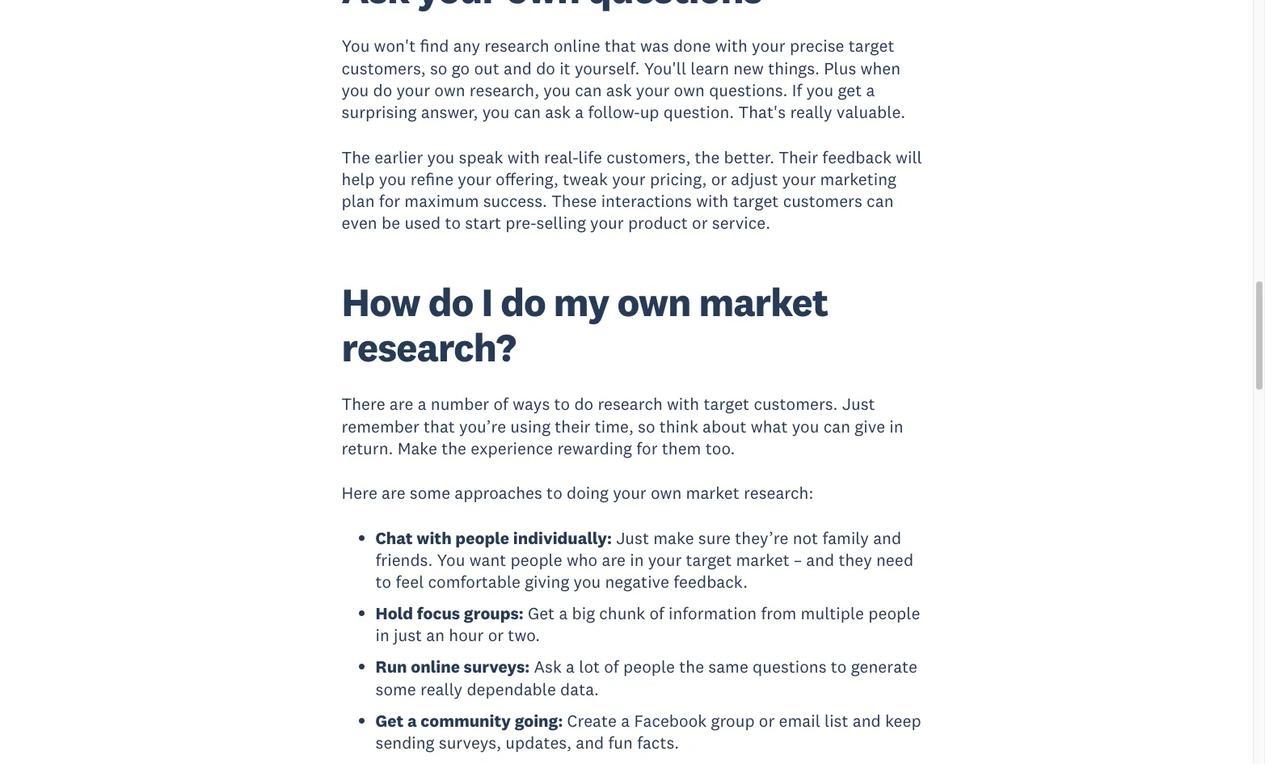 Task type: locate. For each thing, give the bounding box(es) containing it.
1 horizontal spatial you
[[437, 549, 465, 571]]

ask up follow-
[[606, 79, 632, 101]]

so inside you won't find any research online that was done with your precise target customers, so go out and do it yourself. you'll learn new things. plus when you do your own research, you can ask your own questions. if you get a surprising answer, you can ask a follow-up question. that's really valuable.
[[430, 57, 447, 79]]

or
[[711, 168, 727, 190], [692, 212, 708, 234], [488, 625, 504, 646], [759, 710, 775, 731]]

1 horizontal spatial for
[[636, 437, 658, 459]]

0 vertical spatial just
[[842, 393, 875, 415]]

0 horizontal spatial just
[[616, 527, 649, 549]]

a up sending
[[407, 710, 417, 731]]

the left 'same'
[[679, 656, 704, 678]]

0 horizontal spatial so
[[430, 57, 447, 79]]

will
[[896, 146, 922, 168]]

get up two.
[[528, 602, 555, 624]]

of right the "chunk"
[[650, 602, 664, 624]]

0 horizontal spatial ask
[[545, 101, 571, 123]]

you down the it on the left top of page
[[544, 79, 571, 101]]

valuable.
[[837, 101, 906, 123]]

to left doing
[[547, 482, 563, 504]]

target
[[849, 35, 895, 57], [733, 190, 779, 212], [704, 393, 750, 415], [686, 549, 732, 571]]

do
[[536, 57, 555, 79], [373, 79, 392, 101], [428, 277, 473, 326], [501, 277, 546, 326], [574, 393, 594, 415]]

for inside the earlier you speak with real-life customers, the better. their feedback will help you refine your offering, tweak your pricing, or adjust your marketing plan for maximum success. these interactions with target customers can even be used to start pre-selling your product or service.
[[379, 190, 400, 212]]

of
[[494, 393, 508, 415], [650, 602, 664, 624], [604, 656, 619, 678]]

are for here
[[382, 482, 406, 504]]

online up the it on the left top of page
[[554, 35, 600, 57]]

was
[[640, 35, 669, 57]]

you up comfortable
[[437, 549, 465, 571]]

do left i
[[428, 277, 473, 326]]

need
[[876, 549, 914, 571]]

in up negative
[[630, 549, 644, 571]]

research up out
[[485, 35, 549, 57]]

people
[[455, 527, 509, 549], [511, 549, 562, 571], [868, 602, 920, 624], [623, 656, 675, 678]]

do right i
[[501, 277, 546, 326]]

with up think
[[667, 393, 699, 415]]

you up surprising
[[342, 79, 369, 101]]

chunk
[[599, 602, 645, 624]]

just up give
[[842, 393, 875, 415]]

your up surprising
[[397, 79, 430, 101]]

speak
[[459, 146, 503, 168]]

you down who
[[574, 571, 601, 593]]

you down customers.
[[792, 415, 819, 437]]

1 horizontal spatial customers,
[[606, 146, 691, 168]]

own right my
[[617, 277, 691, 326]]

you right if
[[806, 79, 834, 101]]

1 vertical spatial research
[[598, 393, 663, 415]]

can left give
[[824, 415, 851, 437]]

in right give
[[890, 415, 904, 437]]

group
[[711, 710, 755, 731]]

are inside there are a number of ways to do research with target customers. just remember that you're using their time, so think about what you can give in return. make the experience rewarding for them too.
[[390, 393, 413, 415]]

0 vertical spatial customers,
[[342, 57, 426, 79]]

1 vertical spatial get
[[376, 710, 404, 731]]

target up when
[[849, 35, 895, 57]]

for up be
[[379, 190, 400, 212]]

your inside "just make sure they're not family and friends. you want people who are in your target market – and they need to feel comfortable giving you negative feedback."
[[648, 549, 682, 571]]

0 horizontal spatial research
[[485, 35, 549, 57]]

i
[[481, 277, 492, 326]]

0 horizontal spatial of
[[494, 393, 508, 415]]

1 vertical spatial that
[[424, 415, 455, 437]]

2 vertical spatial are
[[602, 549, 626, 571]]

be
[[382, 212, 400, 234]]

1 horizontal spatial really
[[790, 101, 832, 123]]

0 vertical spatial really
[[790, 101, 832, 123]]

can inside the earlier you speak with real-life customers, the better. their feedback will help you refine your offering, tweak your pricing, or adjust your marketing plan for maximum success. these interactions with target customers can even be used to start pre-selling your product or service.
[[867, 190, 894, 212]]

0 horizontal spatial that
[[424, 415, 455, 437]]

what
[[751, 415, 788, 437]]

that up yourself.
[[605, 35, 636, 57]]

1 vertical spatial are
[[382, 482, 406, 504]]

1 vertical spatial some
[[376, 678, 416, 700]]

0 vertical spatial you
[[342, 35, 370, 57]]

0 vertical spatial that
[[605, 35, 636, 57]]

1 vertical spatial for
[[636, 437, 658, 459]]

so left go
[[430, 57, 447, 79]]

your
[[752, 35, 786, 57], [397, 79, 430, 101], [636, 79, 670, 101], [458, 168, 491, 190], [612, 168, 646, 190], [782, 168, 816, 190], [590, 212, 624, 234], [613, 482, 647, 504], [648, 549, 682, 571]]

own up the make
[[651, 482, 682, 504]]

really
[[790, 101, 832, 123], [420, 678, 463, 700]]

0 horizontal spatial in
[[376, 625, 390, 646]]

remember
[[342, 415, 419, 437]]

your down speak
[[458, 168, 491, 190]]

from
[[761, 602, 797, 624]]

target inside there are a number of ways to do research with target customers. just remember that you're using their time, so think about what you can give in return. make the experience rewarding for them too.
[[704, 393, 750, 415]]

customers, down won't
[[342, 57, 426, 79]]

research?
[[342, 323, 516, 372]]

the up pricing,
[[695, 146, 720, 168]]

for left them
[[636, 437, 658, 459]]

refine
[[411, 168, 454, 190]]

research inside there are a number of ways to do research with target customers. just remember that you're using their time, so think about what you can give in return. make the experience rewarding for them too.
[[598, 393, 663, 415]]

people down need
[[868, 602, 920, 624]]

you
[[342, 79, 369, 101], [544, 79, 571, 101], [806, 79, 834, 101], [482, 101, 510, 123], [427, 146, 455, 168], [379, 168, 406, 190], [792, 415, 819, 437], [574, 571, 601, 593]]

so
[[430, 57, 447, 79], [638, 415, 655, 437]]

target inside "just make sure they're not family and friends. you want people who are in your target market – and they need to feel comfortable giving you negative feedback."
[[686, 549, 732, 571]]

when
[[861, 57, 901, 79]]

0 horizontal spatial for
[[379, 190, 400, 212]]

2 horizontal spatial in
[[890, 415, 904, 437]]

really down run online surveys:
[[420, 678, 463, 700]]

0 vertical spatial ask
[[606, 79, 632, 101]]

1 horizontal spatial of
[[604, 656, 619, 678]]

1 horizontal spatial in
[[630, 549, 644, 571]]

really down if
[[790, 101, 832, 123]]

target up about
[[704, 393, 750, 415]]

0 vertical spatial are
[[390, 393, 413, 415]]

1 vertical spatial market
[[686, 482, 740, 504]]

the inside the earlier you speak with real-life customers, the better. their feedback will help you refine your offering, tweak your pricing, or adjust your marketing plan for maximum success. these interactions with target customers can even be used to start pre-selling your product or service.
[[695, 146, 720, 168]]

a left number
[[418, 393, 427, 415]]

0 vertical spatial in
[[890, 415, 904, 437]]

online
[[554, 35, 600, 57], [411, 656, 460, 678]]

of inside there are a number of ways to do research with target customers. just remember that you're using their time, so think about what you can give in return. make the experience rewarding for them too.
[[494, 393, 508, 415]]

0 vertical spatial for
[[379, 190, 400, 212]]

market
[[699, 277, 828, 326], [686, 482, 740, 504], [736, 549, 790, 571]]

your up up
[[636, 79, 670, 101]]

0 vertical spatial market
[[699, 277, 828, 326]]

your down the make
[[648, 549, 682, 571]]

target up "feedback."
[[686, 549, 732, 571]]

some inside ask a lot of people the same questions to generate some really dependable data.
[[376, 678, 416, 700]]

2 vertical spatial the
[[679, 656, 704, 678]]

1 vertical spatial in
[[630, 549, 644, 571]]

customers.
[[754, 393, 838, 415]]

a up "fun"
[[621, 710, 630, 731]]

research inside you won't find any research online that was done with your precise target customers, so go out and do it yourself. you'll learn new things. plus when you do your own research, you can ask your own questions. if you get a surprising answer, you can ask a follow-up question. that's really valuable.
[[485, 35, 549, 57]]

you left won't
[[342, 35, 370, 57]]

create
[[567, 710, 617, 731]]

make
[[397, 437, 437, 459]]

so inside there are a number of ways to do research with target customers. just remember that you're using their time, so think about what you can give in return. make the experience rewarding for them too.
[[638, 415, 655, 437]]

your down their
[[782, 168, 816, 190]]

1 vertical spatial so
[[638, 415, 655, 437]]

2 horizontal spatial of
[[650, 602, 664, 624]]

they're
[[735, 527, 789, 549]]

research
[[485, 35, 549, 57], [598, 393, 663, 415]]

a
[[866, 79, 875, 101], [575, 101, 584, 123], [418, 393, 427, 415], [559, 602, 568, 624], [566, 656, 575, 678], [407, 710, 417, 731], [621, 710, 630, 731]]

surprising
[[342, 101, 417, 123]]

online down an
[[411, 656, 460, 678]]

1 vertical spatial just
[[616, 527, 649, 549]]

some down run
[[376, 678, 416, 700]]

and
[[504, 57, 532, 79], [873, 527, 902, 549], [806, 549, 835, 571], [853, 710, 881, 731], [576, 732, 604, 753]]

in inside there are a number of ways to do research with target customers. just remember that you're using their time, so think about what you can give in return. make the experience rewarding for them too.
[[890, 415, 904, 437]]

online inside you won't find any research online that was done with your precise target customers, so go out and do it yourself. you'll learn new things. plus when you do your own research, you can ask your own questions. if you get a surprising answer, you can ask a follow-up question. that's really valuable.
[[554, 35, 600, 57]]

people inside ask a lot of people the same questions to generate some really dependable data.
[[623, 656, 675, 678]]

get up sending
[[376, 710, 404, 731]]

1 vertical spatial the
[[442, 437, 466, 459]]

or left email
[[759, 710, 775, 731]]

here are some approaches to doing your own market research:
[[342, 482, 814, 504]]

1 vertical spatial customers,
[[606, 146, 691, 168]]

friends.
[[376, 549, 433, 571]]

target down the adjust
[[733, 190, 779, 212]]

people inside "just make sure they're not family and friends. you want people who are in your target market – and they need to feel comfortable giving you negative feedback."
[[511, 549, 562, 571]]

can inside there are a number of ways to do research with target customers. just remember that you're using their time, so think about what you can give in return. make the experience rewarding for them too.
[[824, 415, 851, 437]]

can down yourself.
[[575, 79, 602, 101]]

email
[[779, 710, 820, 731]]

or down the groups:
[[488, 625, 504, 646]]

hour
[[449, 625, 484, 646]]

1 horizontal spatial get
[[528, 602, 555, 624]]

get a big chunk of information from multiple people in just an hour or two.
[[376, 602, 920, 646]]

do up their
[[574, 393, 594, 415]]

the down you're
[[442, 437, 466, 459]]

maximum
[[405, 190, 479, 212]]

0 horizontal spatial really
[[420, 678, 463, 700]]

with
[[715, 35, 748, 57], [507, 146, 540, 168], [696, 190, 729, 212], [667, 393, 699, 415], [417, 527, 452, 549]]

you down the research,
[[482, 101, 510, 123]]

just make sure they're not family and friends. you want people who are in your target market – and they need to feel comfortable giving you negative feedback.
[[376, 527, 914, 593]]

they
[[839, 549, 872, 571]]

with up new
[[715, 35, 748, 57]]

0 vertical spatial so
[[430, 57, 447, 79]]

in
[[890, 415, 904, 437], [630, 549, 644, 571], [376, 625, 390, 646]]

1 horizontal spatial online
[[554, 35, 600, 57]]

research,
[[470, 79, 539, 101]]

giving
[[525, 571, 569, 593]]

with up service.
[[696, 190, 729, 212]]

the
[[342, 146, 370, 168]]

to left feel
[[376, 571, 391, 593]]

2 vertical spatial market
[[736, 549, 790, 571]]

the inside there are a number of ways to do research with target customers. just remember that you're using their time, so think about what you can give in return. make the experience rewarding for them too.
[[442, 437, 466, 459]]

to up their
[[554, 393, 570, 415]]

0 horizontal spatial you
[[342, 35, 370, 57]]

create a facebook group or email list and keep sending surveys, updates, and fun facts.
[[376, 710, 921, 753]]

ask down the it on the left top of page
[[545, 101, 571, 123]]

1 horizontal spatial just
[[842, 393, 875, 415]]

out
[[474, 57, 499, 79]]

in down hold
[[376, 625, 390, 646]]

2 vertical spatial in
[[376, 625, 390, 646]]

1 vertical spatial of
[[650, 602, 664, 624]]

that's
[[739, 101, 786, 123]]

focus
[[417, 602, 460, 624]]

about
[[703, 415, 747, 437]]

a left the "lot"
[[566, 656, 575, 678]]

2 vertical spatial of
[[604, 656, 619, 678]]

of up you're
[[494, 393, 508, 415]]

1 horizontal spatial so
[[638, 415, 655, 437]]

customers, up pricing,
[[606, 146, 691, 168]]

1 horizontal spatial research
[[598, 393, 663, 415]]

some down 'make'
[[410, 482, 450, 504]]

answer,
[[421, 101, 478, 123]]

and down create
[[576, 732, 604, 753]]

experience
[[471, 437, 553, 459]]

to left 'generate' in the bottom right of the page
[[831, 656, 847, 678]]

done
[[673, 35, 711, 57]]

chat
[[376, 527, 413, 549]]

and up the research,
[[504, 57, 532, 79]]

individually:
[[513, 527, 612, 549]]

that down number
[[424, 415, 455, 437]]

approaches
[[455, 482, 542, 504]]

of inside get a big chunk of information from multiple people in just an hour or two.
[[650, 602, 664, 624]]

own inside how do i do my own market research?
[[617, 277, 691, 326]]

product
[[628, 212, 688, 234]]

fun
[[608, 732, 633, 753]]

really inside you won't find any research online that was done with your precise target customers, so go out and do it yourself. you'll learn new things. plus when you do your own research, you can ask your own questions. if you get a surprising answer, you can ask a follow-up question. that's really valuable.
[[790, 101, 832, 123]]

are right the here
[[382, 482, 406, 504]]

hold
[[376, 602, 413, 624]]

service.
[[712, 212, 770, 234]]

the earlier you speak with real-life customers, the better. their feedback will help you refine your offering, tweak your pricing, or adjust your marketing plan for maximum success. these interactions with target customers can even be used to start pre-selling your product or service.
[[342, 146, 922, 234]]

0 vertical spatial research
[[485, 35, 549, 57]]

of right the "lot"
[[604, 656, 619, 678]]

0 vertical spatial of
[[494, 393, 508, 415]]

1 vertical spatial ask
[[545, 101, 571, 123]]

own
[[434, 79, 465, 101], [674, 79, 705, 101], [617, 277, 691, 326], [651, 482, 682, 504]]

own up answer,
[[434, 79, 465, 101]]

1 vertical spatial online
[[411, 656, 460, 678]]

get inside get a big chunk of information from multiple people in just an hour or two.
[[528, 602, 555, 624]]

you're
[[459, 415, 506, 437]]

these
[[551, 190, 597, 212]]

to down maximum
[[445, 212, 461, 234]]

for
[[379, 190, 400, 212], [636, 437, 658, 459]]

1 vertical spatial you
[[437, 549, 465, 571]]

just left the make
[[616, 527, 649, 549]]

things.
[[768, 57, 820, 79]]

a left the big
[[559, 602, 568, 624]]

0 horizontal spatial customers,
[[342, 57, 426, 79]]

that inside you won't find any research online that was done with your precise target customers, so go out and do it yourself. you'll learn new things. plus when you do your own research, you can ask your own questions. if you get a surprising answer, you can ask a follow-up question. that's really valuable.
[[605, 35, 636, 57]]

here
[[342, 482, 377, 504]]

can down marketing
[[867, 190, 894, 212]]

are right who
[[602, 549, 626, 571]]

to inside there are a number of ways to do research with target customers. just remember that you're using their time, so think about what you can give in return. make the experience rewarding for them too.
[[554, 393, 570, 415]]

0 vertical spatial online
[[554, 35, 600, 57]]

list
[[825, 710, 848, 731]]

1 vertical spatial really
[[420, 678, 463, 700]]

so left think
[[638, 415, 655, 437]]

0 horizontal spatial get
[[376, 710, 404, 731]]

1 horizontal spatial that
[[605, 35, 636, 57]]

you inside "just make sure they're not family and friends. you want people who are in your target market – and they need to feel comfortable giving you negative feedback."
[[574, 571, 601, 593]]

research up time, on the bottom of page
[[598, 393, 663, 415]]

just
[[842, 393, 875, 415], [616, 527, 649, 549]]

you'll
[[644, 57, 686, 79]]

are
[[390, 393, 413, 415], [382, 482, 406, 504], [602, 549, 626, 571]]

you inside you won't find any research online that was done with your precise target customers, so go out and do it yourself. you'll learn new things. plus when you do your own research, you can ask your own questions. if you get a surprising answer, you can ask a follow-up question. that's really valuable.
[[342, 35, 370, 57]]

0 vertical spatial get
[[528, 602, 555, 624]]

people up giving
[[511, 549, 562, 571]]

are up remember
[[390, 393, 413, 415]]

0 vertical spatial the
[[695, 146, 720, 168]]

or left the adjust
[[711, 168, 727, 190]]

that
[[605, 35, 636, 57], [424, 415, 455, 437]]

people down get a big chunk of information from multiple people in just an hour or two.
[[623, 656, 675, 678]]

sure
[[698, 527, 731, 549]]



Task type: vqa. For each thing, say whether or not it's contained in the screenshot.
purchase
no



Task type: describe. For each thing, give the bounding box(es) containing it.
research:
[[744, 482, 814, 504]]

run
[[376, 656, 407, 678]]

not
[[793, 527, 818, 549]]

rewarding
[[557, 437, 632, 459]]

to inside ask a lot of people the same questions to generate some really dependable data.
[[831, 656, 847, 678]]

negative
[[605, 571, 669, 593]]

interactions
[[601, 190, 692, 212]]

just
[[394, 625, 422, 646]]

data.
[[560, 678, 599, 700]]

and right list
[[853, 710, 881, 731]]

market inside how do i do my own market research?
[[699, 277, 828, 326]]

number
[[431, 393, 489, 415]]

with inside there are a number of ways to do research with target customers. just remember that you're using their time, so think about what you can give in return. make the experience rewarding for them too.
[[667, 393, 699, 415]]

how
[[342, 277, 420, 326]]

the inside ask a lot of people the same questions to generate some really dependable data.
[[679, 656, 704, 678]]

it
[[560, 57, 570, 79]]

give
[[855, 415, 885, 437]]

an
[[426, 625, 445, 646]]

target inside the earlier you speak with real-life customers, the better. their feedback will help you refine your offering, tweak your pricing, or adjust your marketing plan for maximum success. these interactions with target customers can even be used to start pre-selling your product or service.
[[733, 190, 779, 212]]

–
[[794, 549, 802, 571]]

to inside the earlier you speak with real-life customers, the better. their feedback will help you refine your offering, tweak your pricing, or adjust your marketing plan for maximum success. these interactions with target customers can even be used to start pre-selling your product or service.
[[445, 212, 461, 234]]

questions.
[[709, 79, 788, 101]]

yourself.
[[575, 57, 640, 79]]

same
[[708, 656, 749, 678]]

your right doing
[[613, 482, 647, 504]]

a inside get a big chunk of information from multiple people in just an hour or two.
[[559, 602, 568, 624]]

in inside "just make sure they're not family and friends. you want people who are in your target market – and they need to feel comfortable giving you negative feedback."
[[630, 549, 644, 571]]

multiple
[[801, 602, 864, 624]]

you inside "just make sure they're not family and friends. you want people who are in your target market – and they need to feel comfortable giving you negative feedback."
[[437, 549, 465, 571]]

with up offering,
[[507, 146, 540, 168]]

people up 'want'
[[455, 527, 509, 549]]

real-
[[544, 146, 579, 168]]

surveys:
[[464, 656, 530, 678]]

you up refine
[[427, 146, 455, 168]]

my
[[554, 277, 609, 326]]

go
[[452, 57, 470, 79]]

that inside there are a number of ways to do research with target customers. just remember that you're using their time, so think about what you can give in return. make the experience rewarding for them too.
[[424, 415, 455, 437]]

facebook
[[634, 710, 707, 731]]

are inside "just make sure they're not family and friends. you want people who are in your target market – and they need to feel comfortable giving you negative feedback."
[[602, 549, 626, 571]]

offering,
[[496, 168, 559, 190]]

community
[[421, 710, 511, 731]]

dependable
[[467, 678, 556, 700]]

feedback
[[822, 146, 892, 168]]

get a community going:
[[376, 710, 563, 731]]

updates,
[[506, 732, 572, 753]]

you down the earlier
[[379, 168, 406, 190]]

there
[[342, 393, 385, 415]]

a inside create a facebook group or email list and keep sending surveys, updates, and fun facts.
[[621, 710, 630, 731]]

your down these
[[590, 212, 624, 234]]

their
[[555, 415, 591, 437]]

a right 'get'
[[866, 79, 875, 101]]

time,
[[595, 415, 634, 437]]

ask a lot of people the same questions to generate some really dependable data.
[[376, 656, 918, 700]]

lot
[[579, 656, 600, 678]]

customers, inside you won't find any research online that was done with your precise target customers, so go out and do it yourself. you'll learn new things. plus when you do your own research, you can ask your own questions. if you get a surprising answer, you can ask a follow-up question. that's really valuable.
[[342, 57, 426, 79]]

if
[[792, 79, 802, 101]]

to inside "just make sure they're not family and friends. you want people who are in your target market – and they need to feel comfortable giving you negative feedback."
[[376, 571, 391, 593]]

sending
[[376, 732, 435, 753]]

get for big
[[528, 602, 555, 624]]

a left follow-
[[575, 101, 584, 123]]

pricing,
[[650, 168, 707, 190]]

your up interactions
[[612, 168, 646, 190]]

learn
[[691, 57, 729, 79]]

a inside ask a lot of people the same questions to generate some really dependable data.
[[566, 656, 575, 678]]

groups:
[[464, 602, 524, 624]]

question.
[[664, 101, 734, 123]]

earlier
[[375, 146, 423, 168]]

do inside there are a number of ways to do research with target customers. just remember that you're using their time, so think about what you can give in return. make the experience rewarding for them too.
[[574, 393, 594, 415]]

and inside you won't find any research online that was done with your precise target customers, so go out and do it yourself. you'll learn new things. plus when you do your own research, you can ask your own questions. if you get a surprising answer, you can ask a follow-up question. that's really valuable.
[[504, 57, 532, 79]]

generate
[[851, 656, 918, 678]]

do left the it on the left top of page
[[536, 57, 555, 79]]

surveys,
[[439, 732, 501, 753]]

big
[[572, 602, 595, 624]]

target inside you won't find any research online that was done with your precise target customers, so go out and do it yourself. you'll learn new things. plus when you do your own research, you can ask your own questions. if you get a surprising answer, you can ask a follow-up question. that's really valuable.
[[849, 35, 895, 57]]

any
[[453, 35, 480, 57]]

run online surveys:
[[376, 656, 530, 678]]

adjust
[[731, 168, 778, 190]]

and up need
[[873, 527, 902, 549]]

just inside there are a number of ways to do research with target customers. just remember that you're using their time, so think about what you can give in return. make the experience rewarding for them too.
[[842, 393, 875, 415]]

1 horizontal spatial ask
[[606, 79, 632, 101]]

get for community
[[376, 710, 404, 731]]

of for number
[[494, 393, 508, 415]]

keep
[[885, 710, 921, 731]]

want
[[469, 549, 506, 571]]

pre-
[[506, 212, 537, 234]]

for inside there are a number of ways to do research with target customers. just remember that you're using their time, so think about what you can give in return. make the experience rewarding for them too.
[[636, 437, 658, 459]]

market inside "just make sure they're not family and friends. you want people who are in your target market – and they need to feel comfortable giving you negative feedback."
[[736, 549, 790, 571]]

get
[[838, 79, 862, 101]]

do up surprising
[[373, 79, 392, 101]]

up
[[640, 101, 659, 123]]

you inside there are a number of ways to do research with target customers. just remember that you're using their time, so think about what you can give in return. make the experience rewarding for them too.
[[792, 415, 819, 437]]

with up "friends."
[[417, 527, 452, 549]]

really inside ask a lot of people the same questions to generate some really dependable data.
[[420, 678, 463, 700]]

and right the –
[[806, 549, 835, 571]]

ask
[[534, 656, 562, 678]]

there are a number of ways to do research with target customers. just remember that you're using their time, so think about what you can give in return. make the experience rewarding for them too.
[[342, 393, 904, 459]]

even
[[342, 212, 377, 234]]

ways
[[513, 393, 550, 415]]

of inside ask a lot of people the same questions to generate some really dependable data.
[[604, 656, 619, 678]]

won't
[[374, 35, 416, 57]]

own up question.
[[674, 79, 705, 101]]

with inside you won't find any research online that was done with your precise target customers, so go out and do it yourself. you'll learn new things. plus when you do your own research, you can ask your own questions. if you get a surprising answer, you can ask a follow-up question. that's really valuable.
[[715, 35, 748, 57]]

chat with people individually:
[[376, 527, 612, 549]]

people inside get a big chunk of information from multiple people in just an hour or two.
[[868, 602, 920, 624]]

them
[[662, 437, 701, 459]]

customers, inside the earlier you speak with real-life customers, the better. their feedback will help you refine your offering, tweak your pricing, or adjust your marketing plan for maximum success. these interactions with target customers can even be used to start pre-selling your product or service.
[[606, 146, 691, 168]]

just inside "just make sure they're not family and friends. you want people who are in your target market – and they need to feel comfortable giving you negative feedback."
[[616, 527, 649, 549]]

or left service.
[[692, 212, 708, 234]]

are for there
[[390, 393, 413, 415]]

selling
[[536, 212, 586, 234]]

success.
[[483, 190, 547, 212]]

too.
[[706, 437, 735, 459]]

0 horizontal spatial online
[[411, 656, 460, 678]]

using
[[510, 415, 551, 437]]

two.
[[508, 625, 540, 646]]

hold focus groups:
[[376, 602, 524, 624]]

comfortable
[[428, 571, 521, 593]]

or inside create a facebook group or email list and keep sending surveys, updates, and fun facts.
[[759, 710, 775, 731]]

going:
[[515, 710, 563, 731]]

a inside there are a number of ways to do research with target customers. just remember that you're using their time, so think about what you can give in return. make the experience rewarding for them too.
[[418, 393, 427, 415]]

can down the research,
[[514, 101, 541, 123]]

start
[[465, 212, 501, 234]]

your up new
[[752, 35, 786, 57]]

of for chunk
[[650, 602, 664, 624]]

or inside get a big chunk of information from multiple people in just an hour or two.
[[488, 625, 504, 646]]

precise
[[790, 35, 844, 57]]

information
[[669, 602, 757, 624]]

in inside get a big chunk of information from multiple people in just an hour or two.
[[376, 625, 390, 646]]

new
[[733, 57, 764, 79]]

0 vertical spatial some
[[410, 482, 450, 504]]



